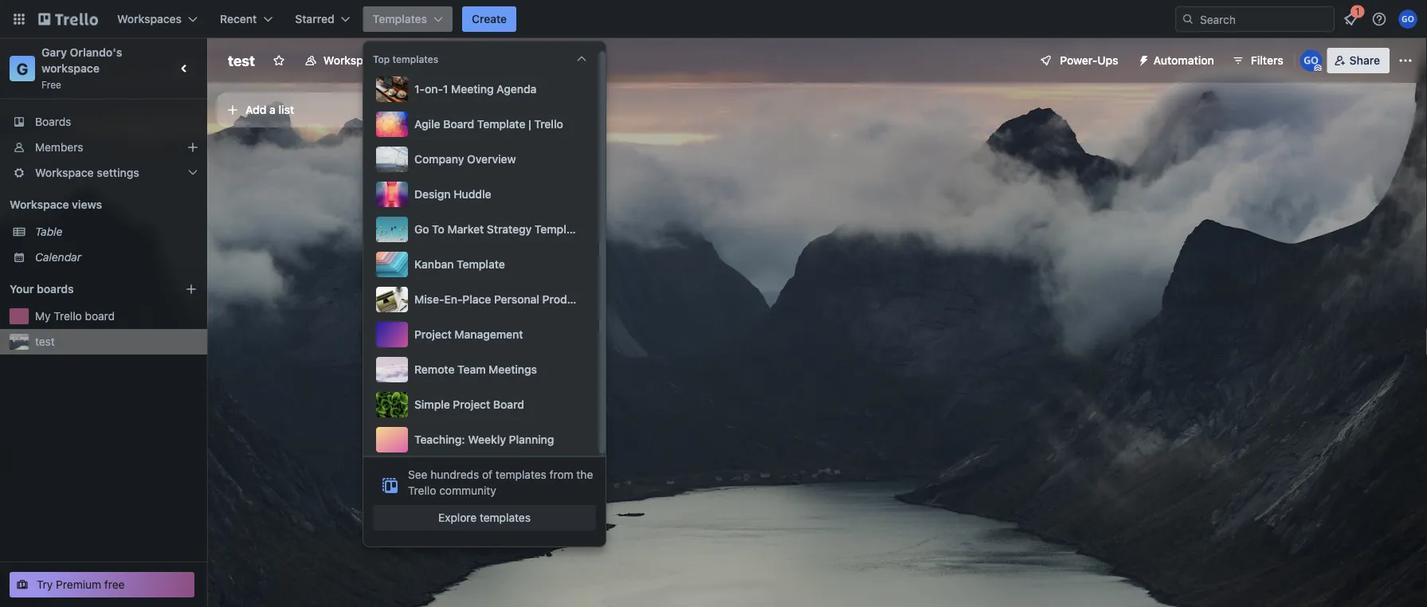 Task type: describe. For each thing, give the bounding box(es) containing it.
power-ups button
[[1029, 48, 1129, 73]]

g
[[16, 59, 28, 78]]

views
[[72, 198, 102, 211]]

kanban template
[[415, 258, 505, 271]]

1-on-1 meeting agenda
[[415, 83, 537, 96]]

starred
[[295, 12, 335, 26]]

workspace views
[[10, 198, 102, 211]]

hundreds
[[431, 468, 479, 482]]

strategy
[[487, 223, 532, 236]]

en-
[[444, 293, 463, 306]]

see hundreds of templates from the trello community
[[408, 468, 593, 497]]

agile board template | trello
[[415, 118, 563, 131]]

trello inside my trello board link
[[54, 310, 82, 323]]

go to market strategy template button
[[373, 214, 590, 246]]

simple
[[415, 398, 450, 411]]

on-
[[425, 83, 443, 96]]

my trello board
[[35, 310, 115, 323]]

add
[[246, 103, 267, 116]]

calendar
[[35, 251, 81, 264]]

star or unstar board image
[[273, 54, 285, 67]]

try premium free button
[[10, 572, 195, 598]]

templates
[[373, 12, 427, 26]]

simple project board
[[415, 398, 524, 411]]

simple project board button
[[373, 389, 590, 421]]

workspace
[[41, 62, 100, 75]]

remote team meetings button
[[373, 354, 590, 386]]

design huddle
[[415, 188, 492, 201]]

meeting
[[451, 83, 494, 96]]

to
[[432, 223, 445, 236]]

free
[[104, 578, 125, 592]]

place
[[463, 293, 491, 306]]

add board image
[[185, 283, 198, 296]]

template inside 'button'
[[535, 223, 583, 236]]

design huddle button
[[373, 179, 590, 210]]

ups
[[1098, 54, 1119, 67]]

sm image
[[1132, 48, 1154, 70]]

from
[[550, 468, 574, 482]]

workspaces button
[[108, 6, 207, 32]]

g link
[[10, 56, 35, 81]]

team
[[458, 363, 486, 376]]

the
[[577, 468, 593, 482]]

board
[[85, 310, 115, 323]]

your
[[10, 283, 34, 296]]

filters button
[[1228, 48, 1289, 73]]

planning
[[509, 433, 554, 446]]

teaching: weekly planning button
[[373, 424, 590, 456]]

remote team meetings
[[415, 363, 537, 376]]

top
[[373, 53, 390, 65]]

company
[[415, 153, 464, 166]]

0 horizontal spatial test
[[35, 335, 55, 348]]

explore templates
[[439, 511, 531, 525]]

market
[[448, 223, 484, 236]]

power-
[[1061, 54, 1098, 67]]

table link
[[35, 224, 198, 240]]

templates button
[[363, 6, 453, 32]]

automation
[[1154, 54, 1215, 67]]

project management
[[415, 328, 523, 341]]

workspace for workspace settings
[[35, 166, 94, 179]]

workspace settings button
[[0, 160, 207, 186]]

recent
[[220, 12, 257, 26]]

huddle
[[454, 188, 492, 201]]

workspaces
[[117, 12, 182, 26]]

teaching: weekly planning
[[415, 433, 554, 446]]

0 vertical spatial template
[[477, 118, 526, 131]]

agile
[[415, 118, 441, 131]]

gary
[[41, 46, 67, 59]]

design
[[415, 188, 451, 201]]

workspace for workspace visible
[[324, 54, 382, 67]]

try premium free
[[37, 578, 125, 592]]

0 horizontal spatial project
[[415, 328, 452, 341]]

list
[[279, 103, 294, 116]]

go to market strategy template
[[415, 223, 583, 236]]

top templates
[[373, 53, 439, 65]]

overview
[[467, 153, 516, 166]]

templates inside see hundreds of templates from the trello community
[[496, 468, 547, 482]]

system
[[609, 293, 648, 306]]

workspace navigation collapse icon image
[[174, 57, 196, 80]]

gary orlando's workspace link
[[41, 46, 125, 75]]

templates for top templates
[[393, 53, 439, 65]]

community
[[439, 484, 497, 497]]

2 vertical spatial template
[[457, 258, 505, 271]]

add a list button
[[217, 92, 434, 128]]

my
[[35, 310, 51, 323]]

boards
[[35, 115, 71, 128]]



Task type: locate. For each thing, give the bounding box(es) containing it.
agile board template | trello button
[[373, 108, 590, 140]]

explore
[[439, 511, 477, 525]]

0 vertical spatial test
[[228, 52, 255, 69]]

test
[[228, 52, 255, 69], [35, 335, 55, 348]]

workspace visible
[[324, 54, 419, 67]]

your boards
[[10, 283, 74, 296]]

create button
[[462, 6, 517, 32]]

project down team
[[453, 398, 490, 411]]

board down meetings
[[493, 398, 524, 411]]

0 horizontal spatial board
[[443, 118, 475, 131]]

meetings
[[489, 363, 537, 376]]

0 vertical spatial workspace
[[324, 54, 382, 67]]

2 horizontal spatial trello
[[534, 118, 563, 131]]

productivity
[[543, 293, 606, 306]]

trello down see
[[408, 484, 436, 497]]

1 horizontal spatial board
[[493, 398, 524, 411]]

template right strategy
[[535, 223, 583, 236]]

workspace inside button
[[324, 54, 382, 67]]

workspace inside dropdown button
[[35, 166, 94, 179]]

menu
[[373, 73, 648, 456]]

1 horizontal spatial project
[[453, 398, 490, 411]]

0 vertical spatial project
[[415, 328, 452, 341]]

trello inside see hundreds of templates from the trello community
[[408, 484, 436, 497]]

menu containing 1-on-1 meeting agenda
[[373, 73, 648, 456]]

1 vertical spatial trello
[[54, 310, 82, 323]]

workspace visible button
[[295, 48, 429, 73]]

gary orlando (garyorlando) image
[[1399, 10, 1418, 29]]

visible
[[385, 54, 419, 67]]

0 vertical spatial board
[[443, 118, 475, 131]]

project up remote on the left bottom of the page
[[415, 328, 452, 341]]

of
[[482, 468, 493, 482]]

mise-en-place personal productivity system button
[[373, 284, 648, 316]]

templates down see hundreds of templates from the trello community at the left bottom
[[480, 511, 531, 525]]

kanban
[[415, 258, 454, 271]]

workspace down the members
[[35, 166, 94, 179]]

trello
[[534, 118, 563, 131], [54, 310, 82, 323], [408, 484, 436, 497]]

share
[[1350, 54, 1381, 67]]

templates inside 'link'
[[480, 511, 531, 525]]

workspace
[[324, 54, 382, 67], [35, 166, 94, 179], [10, 198, 69, 211]]

0 vertical spatial trello
[[534, 118, 563, 131]]

back to home image
[[38, 6, 98, 32]]

1 horizontal spatial test
[[228, 52, 255, 69]]

template left the |
[[477, 118, 526, 131]]

2 vertical spatial templates
[[480, 511, 531, 525]]

open information menu image
[[1372, 11, 1388, 27]]

template
[[477, 118, 526, 131], [535, 223, 583, 236], [457, 258, 505, 271]]

gary orlando's workspace free
[[41, 46, 125, 90]]

test down my
[[35, 335, 55, 348]]

test inside board name text box
[[228, 52, 255, 69]]

test link
[[35, 334, 198, 350]]

members
[[35, 141, 83, 154]]

mise-en-place personal productivity system
[[415, 293, 648, 306]]

settings
[[97, 166, 139, 179]]

1-on-1 meeting agenda button
[[373, 73, 590, 105]]

|
[[529, 118, 532, 131]]

company overview button
[[373, 144, 590, 175]]

templates up 1-
[[393, 53, 439, 65]]

share button
[[1328, 48, 1390, 73]]

trello inside agile board template | trello button
[[534, 118, 563, 131]]

1 vertical spatial templates
[[496, 468, 547, 482]]

board image
[[441, 53, 454, 66]]

board
[[443, 118, 475, 131], [493, 398, 524, 411]]

your boards with 2 items element
[[10, 280, 161, 299]]

templates right of on the left
[[496, 468, 547, 482]]

1-
[[415, 83, 425, 96]]

template down 'go to market strategy template' 'button'
[[457, 258, 505, 271]]

workspace up table
[[10, 198, 69, 211]]

trello right the |
[[534, 118, 563, 131]]

premium
[[56, 578, 101, 592]]

kanban template button
[[373, 249, 590, 281]]

1 vertical spatial workspace
[[35, 166, 94, 179]]

gary orlando (garyorlando) image
[[1301, 49, 1323, 72]]

trello right my
[[54, 310, 82, 323]]

1 notification image
[[1342, 10, 1361, 29]]

a
[[270, 103, 276, 116]]

search image
[[1182, 13, 1195, 26]]

templates for explore templates
[[480, 511, 531, 525]]

test left "star or unstar board" image
[[228, 52, 255, 69]]

2 vertical spatial workspace
[[10, 198, 69, 211]]

workspace left visible
[[324, 54, 382, 67]]

primary element
[[0, 0, 1428, 38]]

show menu image
[[1398, 53, 1414, 69]]

1 vertical spatial test
[[35, 335, 55, 348]]

1 vertical spatial board
[[493, 398, 524, 411]]

2 vertical spatial trello
[[408, 484, 436, 497]]

my trello board link
[[35, 309, 198, 324]]

weekly
[[468, 433, 506, 446]]

collapse image
[[576, 53, 588, 65]]

power-ups
[[1061, 54, 1119, 67]]

recent button
[[211, 6, 282, 32]]

Search field
[[1195, 7, 1335, 31]]

boards
[[37, 283, 74, 296]]

Board name text field
[[220, 48, 263, 73]]

create
[[472, 12, 507, 26]]

1
[[443, 83, 448, 96]]

workspace for workspace views
[[10, 198, 69, 211]]

1 vertical spatial template
[[535, 223, 583, 236]]

free
[[41, 79, 61, 90]]

mise-
[[415, 293, 444, 306]]

board right agile
[[443, 118, 475, 131]]

0 horizontal spatial trello
[[54, 310, 82, 323]]

boards link
[[0, 109, 207, 135]]

workspace settings
[[35, 166, 139, 179]]

project management button
[[373, 319, 590, 351]]

go
[[415, 223, 429, 236]]

personal
[[494, 293, 540, 306]]

1 vertical spatial project
[[453, 398, 490, 411]]

management
[[455, 328, 523, 341]]

project
[[415, 328, 452, 341], [453, 398, 490, 411]]

automation button
[[1132, 48, 1224, 73]]

1 horizontal spatial trello
[[408, 484, 436, 497]]

agenda
[[497, 83, 537, 96]]

add a list
[[246, 103, 294, 116]]

starred button
[[286, 6, 360, 32]]

members link
[[0, 135, 207, 160]]

0 vertical spatial templates
[[393, 53, 439, 65]]

calendar link
[[35, 250, 198, 265]]

remote
[[415, 363, 455, 376]]

this member is an admin of this board. image
[[1315, 65, 1322, 72]]

teaching:
[[415, 433, 465, 446]]



Task type: vqa. For each thing, say whether or not it's contained in the screenshot.
by within the Government Meeting Agenda by Amy Campbell, Project Manager @ Govern
no



